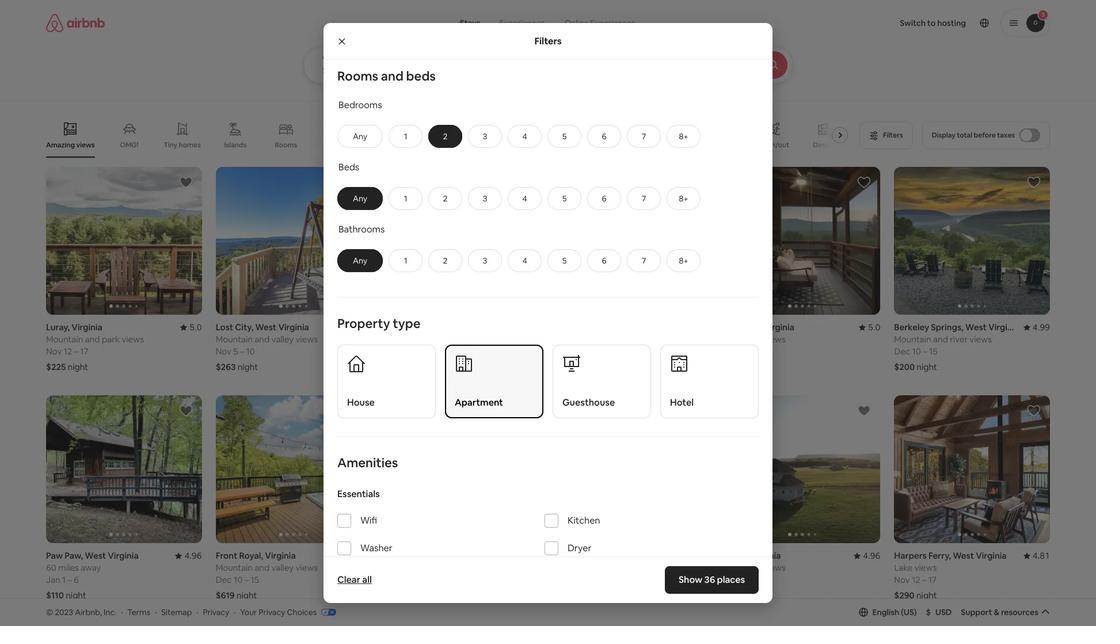 Task type: vqa. For each thing, say whether or not it's contained in the screenshot.
the bottom if
no



Task type: locate. For each thing, give the bounding box(es) containing it.
3 7 from the top
[[642, 256, 647, 266]]

3 2 from the top
[[443, 256, 448, 266]]

add to wishlist: fort valley, virginia image
[[518, 176, 532, 190]]

1 vertical spatial 17
[[929, 575, 937, 586]]

1 horizontal spatial experiences
[[590, 18, 636, 28]]

1 8+ from the top
[[679, 131, 689, 142]]

3 button for bathrooms
[[468, 249, 502, 272]]

None search field
[[304, 0, 825, 84]]

7 button
[[627, 125, 661, 148], [627, 187, 661, 210], [627, 249, 661, 272]]

nov up $315
[[555, 346, 571, 357]]

night right the $263
[[238, 362, 258, 373]]

any for beds
[[353, 193, 368, 204]]

experiences button
[[490, 12, 555, 35]]

2 4 from the top
[[523, 193, 527, 204]]

apartment
[[455, 397, 503, 409]]

6 for beds
[[602, 193, 607, 204]]

night up the © 2023 airbnb, inc. ·
[[66, 591, 86, 602]]

2 vertical spatial 2
[[443, 256, 448, 266]]

1 vertical spatial 2 button
[[429, 187, 463, 210]]

add to wishlist: harpers ferry, west virginia image
[[1028, 404, 1041, 418]]

paw
[[46, 551, 63, 562]]

group
[[46, 113, 853, 158], [46, 167, 202, 315], [216, 167, 372, 315], [386, 167, 541, 315], [555, 167, 711, 315], [725, 167, 881, 315], [895, 167, 1051, 315], [46, 396, 202, 544], [216, 396, 372, 544], [386, 396, 541, 544], [555, 396, 711, 544], [725, 396, 881, 544], [895, 396, 1051, 544]]

night inside luray, virginia mountain views dec 26 – 31 $1,179 night
[[751, 591, 771, 602]]

english (us)
[[873, 608, 917, 618]]

8+
[[679, 131, 689, 142], [679, 193, 689, 204], [679, 256, 689, 266]]

7 button for bedrooms
[[627, 125, 661, 148]]

choices
[[287, 608, 317, 618]]

3 1 button from the top
[[389, 249, 423, 272]]

west for city,
[[255, 322, 277, 333]]

views inside front royal, virginia mountain and valley views dec 10 – 15 $619 night
[[296, 563, 318, 574]]

rooms up bedrooms at the left top
[[338, 68, 379, 84]]

virginia inside front royal, virginia mountain and valley views dec 10 – 15 $619 night
[[265, 551, 296, 562]]

4.99 out of 5 average rating image
[[1024, 322, 1051, 333]]

and
[[381, 68, 404, 84], [85, 334, 100, 345], [255, 334, 270, 345], [424, 334, 439, 345], [934, 334, 949, 345], [255, 563, 270, 574]]

– inside luray, virginia mountain views dec 26 – 31 $1,179 night
[[755, 575, 759, 586]]

– inside rileyville, virginia mountain views nov 25 – 30 night
[[754, 346, 758, 357]]

3 7 button from the top
[[627, 249, 661, 272]]

2 8+ button from the top
[[667, 187, 701, 210]]

1 horizontal spatial show
[[679, 574, 703, 586]]

– inside the mountain and river views dec 10 – 15 $200 night
[[923, 346, 928, 357]]

dec
[[895, 346, 911, 357], [216, 575, 232, 586], [725, 575, 741, 586]]

virginia inside paw paw, west virginia 60 miles away jan 1 – 6 $110 night
[[108, 551, 139, 562]]

0 horizontal spatial 12
[[64, 346, 72, 357]]

1 horizontal spatial add to wishlist: luray, virginia image
[[858, 404, 872, 418]]

mountain
[[46, 334, 83, 345], [555, 334, 592, 345], [216, 334, 253, 345], [386, 334, 423, 345], [725, 334, 762, 345], [895, 334, 932, 345], [216, 563, 253, 574], [725, 563, 762, 574]]

· right inc.
[[121, 608, 123, 618]]

2 vertical spatial 8+ button
[[667, 249, 701, 272]]

3 button
[[468, 125, 502, 148], [468, 187, 502, 210], [468, 249, 502, 272]]

mountain down rileyville,
[[725, 334, 762, 345]]

2 8+ from the top
[[679, 193, 689, 204]]

night down 30
[[747, 362, 768, 373]]

1 vertical spatial 8+ element
[[679, 193, 689, 204]]

night right $200
[[917, 362, 938, 373]]

0 vertical spatial 2 button
[[429, 125, 463, 148]]

2 4.96 out of 5 average rating image from the left
[[854, 551, 881, 562]]

0 vertical spatial 4
[[523, 131, 527, 142]]

1 experiences from the left
[[500, 18, 545, 28]]

virginia left 4.99 out of 5 average rating image
[[475, 551, 505, 562]]

west right 'ferry,'
[[954, 551, 975, 562]]

and inside filters dialog
[[381, 68, 404, 84]]

group containing amazing views
[[46, 113, 853, 158]]

rooms inside filters dialog
[[338, 68, 379, 84]]

sitemap
[[161, 608, 192, 618]]

mountain down fort
[[386, 334, 423, 345]]

2 vertical spatial any button
[[338, 249, 383, 272]]

1 button for beds
[[389, 187, 423, 210]]

paw,
[[65, 551, 83, 562]]

virginia inside lost city, west virginia mountain and valley views nov 5 – 10 $263 night
[[278, 322, 309, 333]]

4.97 out of 5 average rating image
[[685, 551, 711, 562]]

luray, virginia
[[555, 551, 612, 562]]

lakefront
[[652, 141, 683, 150]]

· left your
[[234, 608, 236, 618]]

0 horizontal spatial 4.96
[[185, 551, 202, 562]]

0 vertical spatial 3 button
[[468, 125, 502, 148]]

6 button for bedrooms
[[588, 125, 622, 148]]

· right terms "link" at the bottom left of page
[[155, 608, 157, 618]]

stays
[[460, 18, 481, 28]]

10 down city,
[[246, 346, 255, 357]]

2 vertical spatial 3 button
[[468, 249, 502, 272]]

1 vertical spatial 3
[[483, 193, 488, 204]]

show for show 36 places
[[679, 574, 703, 586]]

1 valley from the top
[[272, 334, 294, 345]]

15
[[930, 346, 938, 357], [251, 575, 259, 586]]

dec inside luray, virginia mountain views dec 26 – 31 $1,179 night
[[725, 575, 741, 586]]

1 vertical spatial 12
[[912, 575, 921, 586]]

views inside harpers ferry, west virginia lake views nov 12 – 17 $290 night
[[915, 563, 937, 574]]

1 vertical spatial 1 button
[[389, 187, 423, 210]]

omg!
[[120, 141, 139, 150]]

1 6 button from the top
[[588, 125, 622, 148]]

night inside lost city, west virginia mountain and valley views nov 5 – 10 $263 night
[[238, 362, 258, 373]]

any down bathrooms
[[353, 256, 368, 266]]

night right $225
[[68, 362, 88, 373]]

airbnb,
[[75, 608, 102, 618]]

views inside luray, virginia mountain views dec 26 – 31 $1,179 night
[[764, 563, 786, 574]]

places
[[717, 574, 745, 586]]

mountain inside front royal, virginia mountain and valley views dec 10 – 15 $619 night
[[216, 563, 253, 574]]

nov inside mountain views nov 5 – 10 $315 night
[[555, 346, 571, 357]]

nov up $225
[[46, 346, 62, 357]]

0 vertical spatial any button
[[338, 125, 383, 148]]

virginia up 30
[[764, 322, 795, 333]]

0 horizontal spatial luray,
[[46, 322, 70, 333]]

3 6 button from the top
[[588, 249, 622, 272]]

any button down bathrooms
[[338, 249, 383, 272]]

1 horizontal spatial 4.96
[[864, 551, 881, 562]]

10 up $619
[[234, 575, 243, 586]]

virginia right paw,
[[108, 551, 139, 562]]

1 vertical spatial rooms
[[275, 141, 297, 150]]

17 inside harpers ferry, west virginia lake views nov 12 – 17 $290 night
[[929, 575, 937, 586]]

1 8+ element from the top
[[679, 131, 689, 142]]

3 for bathrooms
[[483, 256, 488, 266]]

miles
[[58, 563, 79, 574]]

1 horizontal spatial 17
[[929, 575, 937, 586]]

1 vertical spatial any element
[[350, 193, 371, 204]]

4.96 left front
[[185, 551, 202, 562]]

your privacy choices
[[240, 608, 317, 618]]

2 8+ element from the top
[[679, 193, 689, 204]]

display total before taxes button
[[923, 122, 1051, 149]]

3 8+ from the top
[[679, 256, 689, 266]]

any element for beds
[[350, 193, 371, 204]]

0 horizontal spatial show
[[522, 557, 543, 567]]

4
[[523, 131, 527, 142], [523, 193, 527, 204], [523, 256, 527, 266]]

2 valley from the top
[[272, 563, 294, 574]]

mountain up $315
[[555, 334, 592, 345]]

views inside rileyville, virginia mountain views nov 25 – 30 night
[[764, 334, 786, 345]]

privacy down $619
[[203, 608, 229, 618]]

show left '36'
[[679, 574, 703, 586]]

any down add to wishlist: lost city, west virginia image
[[353, 193, 368, 204]]

night inside harpers ferry, west virginia lake views nov 12 – 17 $290 night
[[917, 591, 938, 602]]

1 3 button from the top
[[468, 125, 502, 148]]

12 down lake
[[912, 575, 921, 586]]

0 vertical spatial 8+ button
[[667, 125, 701, 148]]

1 vertical spatial 7 button
[[627, 187, 661, 210]]

3 any element from the top
[[350, 256, 371, 266]]

mountain down front
[[216, 563, 253, 574]]

2 vertical spatial any element
[[350, 256, 371, 266]]

0 horizontal spatial 17
[[80, 346, 89, 357]]

12 inside harpers ferry, west virginia lake views nov 12 – 17 $290 night
[[912, 575, 921, 586]]

0 vertical spatial 2
[[443, 131, 448, 142]]

1 7 from the top
[[642, 131, 647, 142]]

2 vertical spatial 3
[[483, 256, 488, 266]]

mountain inside luray, virginia mountain and park views nov 12 – 17 $225 night
[[46, 334, 83, 345]]

10 up guesthouse
[[586, 346, 595, 357]]

2 2 button from the top
[[429, 187, 463, 210]]

2 any button from the top
[[338, 187, 383, 210]]

valley inside front royal, virginia mountain and valley views dec 10 – 15 $619 night
[[272, 563, 294, 574]]

luray, for luray, virginia mountain views dec 26 – 31 $1,179 night
[[725, 551, 749, 562]]

10 up $200
[[913, 346, 922, 357]]

0 vertical spatial 8+ element
[[679, 131, 689, 142]]

1 vertical spatial 5 button
[[548, 187, 582, 210]]

mansions
[[372, 141, 403, 150]]

west right cacapon,
[[451, 551, 473, 562]]

3 2 button from the top
[[429, 249, 463, 272]]

6 button for beds
[[588, 187, 622, 210]]

any right cabins
[[353, 131, 368, 142]]

ski-in/out
[[758, 141, 790, 150]]

nov up the $263
[[216, 346, 232, 357]]

Where field
[[323, 65, 473, 75]]

stays tab panel
[[304, 46, 825, 84]]

display
[[932, 131, 956, 140]]

12 inside luray, virginia mountain and park views nov 12 – 17 $225 night
[[64, 346, 72, 357]]

online experiences link
[[555, 12, 646, 35]]

5.0
[[190, 322, 202, 333], [359, 322, 372, 333], [869, 322, 881, 333], [359, 551, 372, 562]]

virginia inside luray, virginia mountain and park views nov 12 – 17 $225 night
[[72, 322, 102, 333]]

valley
[[272, 334, 294, 345], [272, 563, 294, 574]]

1 3 from the top
[[483, 131, 488, 142]]

4 button for bathrooms
[[508, 249, 542, 272]]

0 vertical spatial show
[[522, 557, 543, 567]]

show inside show 36 places link
[[679, 574, 703, 586]]

2 5 button from the top
[[548, 187, 582, 210]]

mountain inside luray, virginia mountain views dec 26 – 31 $1,179 night
[[725, 563, 762, 574]]

7 button for beds
[[627, 187, 661, 210]]

virginia right royal,
[[265, 551, 296, 562]]

17
[[80, 346, 89, 357], [929, 575, 937, 586]]

5.0 out of 5 average rating image for front royal, virginia mountain and valley views dec 10 – 15 $619 night
[[350, 551, 372, 562]]

5 button for beds
[[548, 187, 582, 210]]

experiences inside button
[[500, 18, 545, 28]]

2 add to wishlist: luray, virginia image from the left
[[858, 404, 872, 418]]

1 horizontal spatial 4.96 out of 5 average rating image
[[854, 551, 881, 562]]

3 any button from the top
[[338, 249, 383, 272]]

1 horizontal spatial dec
[[725, 575, 741, 586]]

4.96 out of 5 average rating image left harpers
[[854, 551, 881, 562]]

luray,
[[46, 322, 70, 333], [555, 551, 579, 562], [725, 551, 749, 562]]

stays button
[[451, 12, 490, 35]]

1
[[404, 131, 408, 142], [404, 193, 408, 204], [404, 256, 408, 266], [62, 575, 66, 586]]

rooms inside 'group'
[[275, 141, 297, 150]]

8+ for bathrooms
[[679, 256, 689, 266]]

8+ for bedrooms
[[679, 131, 689, 142]]

2 vertical spatial 7
[[642, 256, 647, 266]]

0 vertical spatial 7
[[642, 131, 647, 142]]

amazing
[[46, 140, 75, 150]]

virginia right city,
[[278, 322, 309, 333]]

2 7 button from the top
[[627, 187, 661, 210]]

6 inside paw paw, west virginia 60 miles away jan 1 – 6 $110 night
[[74, 575, 79, 586]]

1 horizontal spatial privacy
[[259, 608, 285, 618]]

1 vertical spatial 4 button
[[508, 187, 542, 210]]

show 36 places
[[679, 574, 745, 586]]

west inside lost city, west virginia mountain and valley views nov 5 – 10 $263 night
[[255, 322, 277, 333]]

10 inside lost city, west virginia mountain and valley views nov 5 – 10 $263 night
[[246, 346, 255, 357]]

0 vertical spatial 3
[[483, 131, 488, 142]]

paw paw, west virginia 60 miles away jan 1 – 6 $110 night
[[46, 551, 139, 602]]

8+ element
[[679, 131, 689, 142], [679, 193, 689, 204], [679, 256, 689, 266]]

add to wishlist: berkeley springs, west virginia image
[[1028, 176, 1041, 190]]

royal,
[[239, 551, 263, 562]]

10 inside front royal, virginia mountain and valley views dec 10 – 15 $619 night
[[234, 575, 243, 586]]

mountain up 26
[[725, 563, 762, 574]]

5 for beds
[[563, 193, 567, 204]]

8+ button for bedrooms
[[667, 125, 701, 148]]

any button up bathrooms
[[338, 187, 383, 210]]

any
[[353, 131, 368, 142], [353, 193, 368, 204], [353, 256, 368, 266]]

1 4 button from the top
[[508, 125, 542, 148]]

luray, inside luray, virginia mountain views dec 26 – 31 $1,179 night
[[725, 551, 749, 562]]

show inside 'show map' button
[[522, 557, 543, 567]]

1 vertical spatial 15
[[251, 575, 259, 586]]

1 horizontal spatial 15
[[930, 346, 938, 357]]

views inside luray, virginia mountain and park views nov 12 – 17 $225 night
[[122, 334, 144, 345]]

– inside front royal, virginia mountain and valley views dec 10 – 15 $619 night
[[245, 575, 249, 586]]

1 1 button from the top
[[389, 125, 423, 148]]

dec up $619
[[216, 575, 232, 586]]

0 vertical spatial 7 button
[[627, 125, 661, 148]]

4 button
[[508, 125, 542, 148], [508, 187, 542, 210], [508, 249, 542, 272]]

all
[[363, 574, 372, 586]]

5.0 for lost city, west virginia mountain and valley views nov 5 – 10 $263 night
[[359, 322, 372, 333]]

1 4.96 out of 5 average rating image from the left
[[175, 551, 202, 562]]

8+ button for bathrooms
[[667, 249, 701, 272]]

virginia up 31
[[751, 551, 781, 562]]

rooms right islands
[[275, 141, 297, 150]]

any button down bedrooms at the left top
[[338, 125, 383, 148]]

0 vertical spatial any element
[[350, 131, 371, 142]]

west inside harpers ferry, west virginia lake views nov 12 – 17 $290 night
[[954, 551, 975, 562]]

5 button for bedrooms
[[548, 125, 582, 148]]

2 vertical spatial 1 button
[[389, 249, 423, 272]]

1 8+ button from the top
[[667, 125, 701, 148]]

add to wishlist: paw paw, west virginia image
[[179, 404, 193, 418]]

4 button for beds
[[508, 187, 542, 210]]

3 4 button from the top
[[508, 249, 542, 272]]

dec inside front royal, virginia mountain and valley views dec 10 – 15 $619 night
[[216, 575, 232, 586]]

privacy
[[203, 608, 229, 618], [259, 608, 285, 618]]

2 vertical spatial 8+ element
[[679, 256, 689, 266]]

2 · from the left
[[155, 608, 157, 618]]

4.96 left harpers
[[864, 551, 881, 562]]

0 vertical spatial 6 button
[[588, 125, 622, 148]]

0 vertical spatial 1 button
[[389, 125, 423, 148]]

7 button for bathrooms
[[627, 249, 661, 272]]

0 horizontal spatial experiences
[[500, 18, 545, 28]]

dec up $200
[[895, 346, 911, 357]]

1 horizontal spatial luray,
[[555, 551, 579, 562]]

$225
[[46, 362, 66, 373]]

1 vertical spatial 8+ button
[[667, 187, 701, 210]]

1 horizontal spatial rooms
[[338, 68, 379, 84]]

virginia up park
[[72, 322, 102, 333]]

2 7 from the top
[[642, 193, 647, 204]]

tiny
[[164, 141, 177, 150]]

1 vertical spatial any
[[353, 193, 368, 204]]

add to wishlist: luray, virginia image
[[688, 404, 702, 418], [858, 404, 872, 418]]

any element down add to wishlist: lost city, west virginia image
[[350, 193, 371, 204]]

25
[[743, 346, 752, 357]]

1 vertical spatial 4.99
[[524, 551, 541, 562]]

dec left 26
[[725, 575, 741, 586]]

2 horizontal spatial luray,
[[725, 551, 749, 562]]

3 4 from the top
[[523, 256, 527, 266]]

4.96 out of 5 average rating image for paw paw, west virginia 60 miles away jan 1 – 6 $110 night
[[175, 551, 202, 562]]

1 vertical spatial any button
[[338, 187, 383, 210]]

0 vertical spatial 17
[[80, 346, 89, 357]]

add to wishlist: front royal, virginia image
[[349, 404, 363, 418]]

4.96
[[185, 551, 202, 562], [864, 551, 881, 562]]

apartment button
[[445, 345, 544, 419]]

0 horizontal spatial 4.96 out of 5 average rating image
[[175, 551, 202, 562]]

0 vertical spatial 5 button
[[548, 125, 582, 148]]

1 7 button from the top
[[627, 125, 661, 148]]

1 horizontal spatial 4.99
[[1033, 322, 1051, 333]]

0 vertical spatial valley
[[272, 334, 294, 345]]

trending
[[537, 141, 566, 150]]

mountain views nov 5 – 10 $315 night
[[555, 334, 617, 373]]

night right $315
[[576, 362, 596, 373]]

show left map
[[522, 557, 543, 567]]

night inside the mountain and river views dec 10 – 15 $200 night
[[917, 362, 938, 373]]

valley,
[[404, 322, 430, 333]]

2 vertical spatial 5 button
[[548, 249, 582, 272]]

1 vertical spatial 6 button
[[588, 187, 622, 210]]

in/out
[[770, 141, 790, 150]]

1 button
[[389, 125, 423, 148], [389, 187, 423, 210], [389, 249, 423, 272]]

1 horizontal spatial 12
[[912, 575, 921, 586]]

resources
[[1002, 608, 1039, 618]]

night down 31
[[751, 591, 771, 602]]

3 8+ element from the top
[[679, 256, 689, 266]]

2 vertical spatial 4
[[523, 256, 527, 266]]

views inside lost city, west virginia mountain and valley views nov 5 – 10 $263 night
[[296, 334, 318, 345]]

2 any from the top
[[353, 193, 368, 204]]

5
[[563, 131, 567, 142], [563, 193, 567, 204], [563, 256, 567, 266], [573, 346, 578, 357], [233, 346, 238, 357]]

2 vertical spatial 8+
[[679, 256, 689, 266]]

1 4 from the top
[[523, 131, 527, 142]]

inc.
[[104, 608, 117, 618]]

2 privacy from the left
[[259, 608, 285, 618]]

2 vertical spatial 4 button
[[508, 249, 542, 272]]

luray, for luray, virginia
[[555, 551, 579, 562]]

rooms
[[338, 68, 379, 84], [275, 141, 297, 150]]

3 3 button from the top
[[468, 249, 502, 272]]

3 3 from the top
[[483, 256, 488, 266]]

12 up $225
[[64, 346, 72, 357]]

dryer
[[568, 543, 592, 555]]

mountain up $225
[[46, 334, 83, 345]]

$315
[[555, 362, 574, 373]]

1 vertical spatial 2
[[443, 193, 448, 204]]

15 inside the mountain and river views dec 10 – 15 $200 night
[[930, 346, 938, 357]]

17 inside luray, virginia mountain and park views nov 12 – 17 $225 night
[[80, 346, 89, 357]]

2 horizontal spatial dec
[[895, 346, 911, 357]]

virginia up lake
[[432, 322, 463, 333]]

2 any element from the top
[[350, 193, 371, 204]]

2 vertical spatial any
[[353, 256, 368, 266]]

0 vertical spatial rooms
[[338, 68, 379, 84]]

17 for park
[[80, 346, 89, 357]]

0 horizontal spatial dec
[[216, 575, 232, 586]]

1 vertical spatial show
[[679, 574, 703, 586]]

west up away
[[85, 551, 106, 562]]

2 4 button from the top
[[508, 187, 542, 210]]

add to wishlist: rileyville, virginia image
[[858, 176, 872, 190]]

4.96 out of 5 average rating image left front
[[175, 551, 202, 562]]

10 inside mountain views nov 5 – 10 $315 night
[[586, 346, 595, 357]]

amenities
[[338, 455, 398, 471]]

3 for beds
[[483, 193, 488, 204]]

1 vertical spatial 8+
[[679, 193, 689, 204]]

0 vertical spatial 4.99
[[1033, 322, 1051, 333]]

6 for bathrooms
[[602, 256, 607, 266]]

1 vertical spatial 4
[[523, 193, 527, 204]]

7 for bathrooms
[[642, 256, 647, 266]]

0 vertical spatial 8+
[[679, 131, 689, 142]]

any for bathrooms
[[353, 256, 368, 266]]

clear all button
[[332, 569, 378, 592]]

lost city, west virginia mountain and valley views nov 5 – 10 $263 night
[[216, 322, 318, 373]]

5 inside lost city, west virginia mountain and valley views nov 5 – 10 $263 night
[[233, 346, 238, 357]]

type
[[393, 316, 421, 332]]

1 add to wishlist: luray, virginia image from the left
[[688, 404, 702, 418]]

1 5 button from the top
[[548, 125, 582, 148]]

2 vertical spatial 6 button
[[588, 249, 622, 272]]

mountain inside the mountain and river views dec 10 – 15 $200 night
[[895, 334, 932, 345]]

3 any from the top
[[353, 256, 368, 266]]

2 vertical spatial 7 button
[[627, 249, 661, 272]]

0 horizontal spatial add to wishlist: luray, virginia image
[[688, 404, 702, 418]]

1 vertical spatial 7
[[642, 193, 647, 204]]

4.96 out of 5 average rating image
[[175, 551, 202, 562], [854, 551, 881, 562]]

cabins
[[326, 141, 348, 150]]

mountain up $200
[[895, 334, 932, 345]]

jan
[[46, 575, 60, 586]]

0 horizontal spatial privacy
[[203, 608, 229, 618]]

mountain down lost
[[216, 334, 253, 345]]

$290
[[895, 591, 915, 602]]

60
[[46, 563, 56, 574]]

experiences right online
[[590, 18, 636, 28]]

1 for bedrooms
[[404, 131, 408, 142]]

nov left 25
[[725, 346, 741, 357]]

3 8+ button from the top
[[667, 249, 701, 272]]

12
[[64, 346, 72, 357], [912, 575, 921, 586]]

experiences up "filters"
[[500, 18, 545, 28]]

3
[[483, 131, 488, 142], [483, 193, 488, 204], [483, 256, 488, 266]]

any element
[[350, 131, 371, 142], [350, 193, 371, 204], [350, 256, 371, 266]]

national
[[586, 140, 613, 150]]

0 horizontal spatial 15
[[251, 575, 259, 586]]

virginia left 4.81 out of 5 average rating icon
[[977, 551, 1007, 562]]

2 2 from the top
[[443, 193, 448, 204]]

0 horizontal spatial rooms
[[275, 141, 297, 150]]

2 3 button from the top
[[468, 187, 502, 210]]

0 vertical spatial 12
[[64, 346, 72, 357]]

fort
[[386, 322, 402, 333]]

2 3 from the top
[[483, 193, 488, 204]]

any element down bathrooms
[[350, 256, 371, 266]]

night up your
[[237, 591, 257, 602]]

1 for bathrooms
[[404, 256, 408, 266]]

1 4.96 from the left
[[185, 551, 202, 562]]

4.99 for 4.99 out of 5 average rating image
[[524, 551, 541, 562]]

1 vertical spatial 3 button
[[468, 187, 502, 210]]

2 4.96 from the left
[[864, 551, 881, 562]]

0 horizontal spatial 4.99
[[524, 551, 541, 562]]

dec for dec 10 – 15
[[895, 346, 911, 357]]

views
[[76, 140, 95, 150], [122, 334, 144, 345], [594, 334, 617, 345], [296, 334, 318, 345], [459, 334, 481, 345], [764, 334, 786, 345], [970, 334, 993, 345], [296, 563, 318, 574], [764, 563, 786, 574], [915, 563, 937, 574]]

and inside the mountain and river views dec 10 – 15 $200 night
[[934, 334, 949, 345]]

7 for beds
[[642, 193, 647, 204]]

support
[[962, 608, 993, 618]]

english
[[873, 608, 900, 618]]

park
[[102, 334, 120, 345]]

8+ for beds
[[679, 193, 689, 204]]

experiences
[[500, 18, 545, 28], [590, 18, 636, 28]]

night up $
[[917, 591, 938, 602]]

dec inside the mountain and river views dec 10 – 15 $200 night
[[895, 346, 911, 357]]

nov down lake
[[895, 575, 911, 586]]

· left privacy link
[[197, 608, 198, 618]]

and inside lost city, west virginia mountain and valley views nov 5 – 10 $263 night
[[255, 334, 270, 345]]

privacy right your
[[259, 608, 285, 618]]

online experiences
[[565, 18, 636, 28]]

6 button for bathrooms
[[588, 249, 622, 272]]

5.0 out of 5 average rating image
[[350, 322, 372, 333], [859, 322, 881, 333], [350, 551, 372, 562]]

virginia down kitchen
[[581, 551, 612, 562]]

rileyville, virginia mountain views nov 25 – 30 night
[[725, 322, 795, 373]]

luray, inside luray, virginia mountain and park views nov 12 – 17 $225 night
[[46, 322, 70, 333]]

wifi
[[361, 515, 377, 527]]

2 6 button from the top
[[588, 187, 622, 210]]

3 5 button from the top
[[548, 249, 582, 272]]

0 vertical spatial 15
[[930, 346, 938, 357]]

any button for bathrooms
[[338, 249, 383, 272]]

·
[[121, 608, 123, 618], [155, 608, 157, 618], [197, 608, 198, 618], [234, 608, 236, 618]]

2 vertical spatial 2 button
[[429, 249, 463, 272]]

2 1 button from the top
[[389, 187, 423, 210]]

5.0 for front royal, virginia mountain and valley views dec 10 – 15 $619 night
[[359, 551, 372, 562]]

0 vertical spatial 4 button
[[508, 125, 542, 148]]

west inside paw paw, west virginia 60 miles away jan 1 – 6 $110 night
[[85, 551, 106, 562]]

virginia inside fort valley, virginia mountain and lake views
[[432, 322, 463, 333]]

west right city,
[[255, 322, 277, 333]]

any element right cabins
[[350, 131, 371, 142]]

1 vertical spatial valley
[[272, 563, 294, 574]]

0 vertical spatial any
[[353, 131, 368, 142]]



Task type: describe. For each thing, give the bounding box(es) containing it.
4 for beds
[[523, 193, 527, 204]]

31
[[761, 575, 770, 586]]

1 for beds
[[404, 193, 408, 204]]

4.97
[[694, 551, 711, 562]]

1 2 button from the top
[[429, 125, 463, 148]]

mountain inside mountain views nov 5 – 10 $315 night
[[555, 334, 592, 345]]

1 2 from the top
[[443, 131, 448, 142]]

bathrooms
[[339, 223, 385, 235]]

map
[[544, 557, 561, 567]]

show map
[[522, 557, 561, 567]]

add to wishlist: haymarket, virginia image
[[688, 176, 702, 190]]

nov inside rileyville, virginia mountain views nov 25 – 30 night
[[725, 346, 741, 357]]

$ usd
[[927, 608, 952, 618]]

west for ferry,
[[954, 551, 975, 562]]

4.96 for paw paw, west virginia 60 miles away jan 1 – 6 $110 night
[[185, 551, 202, 562]]

3 for bedrooms
[[483, 131, 488, 142]]

8+ element for bathrooms
[[679, 256, 689, 266]]

mountain inside rileyville, virginia mountain views nov 25 – 30 night
[[725, 334, 762, 345]]

add to wishlist: luray, virginia image for 4.97
[[688, 404, 702, 418]]

– inside mountain views nov 5 – 10 $315 night
[[580, 346, 584, 357]]

– inside lost city, west virginia mountain and valley views nov 5 – 10 $263 night
[[240, 346, 244, 357]]

10 inside the mountain and river views dec 10 – 15 $200 night
[[913, 346, 922, 357]]

2 button for beds
[[429, 187, 463, 210]]

ski-
[[758, 141, 770, 150]]

add to wishlist: great cacapon, west virginia image
[[518, 404, 532, 418]]

8+ button for beds
[[667, 187, 701, 210]]

8+ element for bedrooms
[[679, 131, 689, 142]]

night inside rileyville, virginia mountain views nov 25 – 30 night
[[747, 362, 768, 373]]

rileyville,
[[725, 322, 762, 333]]

before
[[974, 131, 996, 140]]

dec for dec 26 – 31
[[725, 575, 741, 586]]

kitchen
[[568, 515, 601, 527]]

show for show map
[[522, 557, 543, 567]]

display total before taxes
[[932, 131, 1016, 140]]

(us)
[[902, 608, 917, 618]]

night inside paw paw, west virginia 60 miles away jan 1 – 6 $110 night
[[66, 591, 86, 602]]

2 for bathrooms
[[443, 256, 448, 266]]

virginia inside harpers ferry, west virginia lake views nov 12 – 17 $290 night
[[977, 551, 1007, 562]]

3 · from the left
[[197, 608, 198, 618]]

4 for bedrooms
[[523, 131, 527, 142]]

© 2023 airbnb, inc. ·
[[46, 608, 123, 618]]

views inside the mountain and river views dec 10 – 15 $200 night
[[970, 334, 993, 345]]

clear
[[338, 574, 361, 586]]

house button
[[338, 345, 436, 419]]

15 inside front royal, virginia mountain and valley views dec 10 – 15 $619 night
[[251, 575, 259, 586]]

– inside paw paw, west virginia 60 miles away jan 1 – 6 $110 night
[[68, 575, 72, 586]]

privacy link
[[203, 608, 229, 618]]

fort valley, virginia mountain and lake views
[[386, 322, 481, 345]]

english (us) button
[[859, 608, 917, 618]]

and inside fort valley, virginia mountain and lake views
[[424, 334, 439, 345]]

house
[[347, 397, 375, 409]]

5 for bathrooms
[[563, 256, 567, 266]]

5.0 out of 5 average rating image
[[180, 322, 202, 333]]

design
[[813, 141, 836, 150]]

beds
[[339, 161, 360, 173]]

4.81
[[1033, 551, 1051, 562]]

usd
[[936, 608, 952, 618]]

3 button for bedrooms
[[468, 125, 502, 148]]

5.0 out of 5 average rating image for lost city, west virginia mountain and valley views nov 5 – 10 $263 night
[[350, 322, 372, 333]]

beds
[[406, 68, 436, 84]]

$1,179
[[725, 591, 749, 602]]

your privacy choices link
[[240, 608, 337, 619]]

river
[[951, 334, 968, 345]]

add to wishlist: luray, virginia image
[[179, 176, 193, 190]]

night inside mountain views nov 5 – 10 $315 night
[[576, 362, 596, 373]]

where
[[323, 55, 344, 64]]

2 button for bathrooms
[[429, 249, 463, 272]]

valley inside lost city, west virginia mountain and valley views nov 5 – 10 $263 night
[[272, 334, 294, 345]]

virginia inside rileyville, virginia mountain views nov 25 – 30 night
[[764, 322, 795, 333]]

5.0 out of 5 average rating image for rileyville, virginia mountain views nov 25 – 30 night
[[859, 322, 881, 333]]

views inside fort valley, virginia mountain and lake views
[[459, 334, 481, 345]]

front
[[216, 551, 238, 562]]

7 for bedrooms
[[642, 131, 647, 142]]

any element for bathrooms
[[350, 256, 371, 266]]

night inside luray, virginia mountain and park views nov 12 – 17 $225 night
[[68, 362, 88, 373]]

1 button for bedrooms
[[389, 125, 423, 148]]

bedrooms
[[339, 99, 382, 111]]

5.0 for luray, virginia mountain and park views nov 12 – 17 $225 night
[[190, 322, 202, 333]]

homes
[[179, 141, 201, 150]]

4 for bathrooms
[[523, 256, 527, 266]]

parks
[[615, 140, 633, 150]]

nov inside lost city, west virginia mountain and valley views nov 5 – 10 $263 night
[[216, 346, 232, 357]]

away
[[81, 563, 101, 574]]

guesthouse
[[563, 397, 615, 409]]

rooms and beds
[[338, 68, 436, 84]]

mountain inside lost city, west virginia mountain and valley views nov 5 – 10 $263 night
[[216, 334, 253, 345]]

3 button for beds
[[468, 187, 502, 210]]

$263
[[216, 362, 236, 373]]

and inside front royal, virginia mountain and valley views dec 10 – 15 $619 night
[[255, 563, 270, 574]]

filters
[[535, 35, 562, 47]]

add to wishlist: lost city, west virginia image
[[349, 176, 363, 190]]

essentials
[[338, 489, 380, 501]]

4 button for bedrooms
[[508, 125, 542, 148]]

property
[[338, 316, 390, 332]]

30
[[760, 346, 770, 357]]

2 experiences from the left
[[590, 18, 636, 28]]

taxes
[[998, 131, 1016, 140]]

1 any from the top
[[353, 131, 368, 142]]

terms link
[[127, 608, 150, 618]]

mountain and river views dec 10 – 15 $200 night
[[895, 334, 993, 373]]

lake
[[895, 563, 913, 574]]

hotel
[[671, 397, 694, 409]]

hotel button
[[661, 345, 759, 419]]

2 for beds
[[443, 193, 448, 204]]

1 any element from the top
[[350, 131, 371, 142]]

filters dialog
[[324, 23, 773, 627]]

virginia inside luray, virginia mountain views dec 26 – 31 $1,179 night
[[751, 551, 781, 562]]

4.81 out of 5 average rating image
[[1024, 551, 1051, 562]]

1 any button from the top
[[338, 125, 383, 148]]

support & resources
[[962, 608, 1039, 618]]

rooms for rooms
[[275, 141, 297, 150]]

national parks
[[586, 140, 633, 150]]

terms
[[127, 608, 150, 618]]

6 for bedrooms
[[602, 131, 607, 142]]

views inside 'group'
[[76, 140, 95, 150]]

what can we help you find? tab list
[[451, 12, 555, 35]]

terms · sitemap · privacy ·
[[127, 608, 236, 618]]

front royal, virginia mountain and valley views dec 10 – 15 $619 night
[[216, 551, 318, 602]]

harpers
[[895, 551, 927, 562]]

12 for $225
[[64, 346, 72, 357]]

5 for bedrooms
[[563, 131, 567, 142]]

mountain inside fort valley, virginia mountain and lake views
[[386, 334, 423, 345]]

profile element
[[664, 0, 1051, 46]]

12 for $290
[[912, 575, 921, 586]]

support & resources button
[[962, 608, 1051, 618]]

and inside luray, virginia mountain and park views nov 12 – 17 $225 night
[[85, 334, 100, 345]]

show 36 places link
[[665, 567, 759, 594]]

4.96 for luray, virginia mountain views dec 26 – 31 $1,179 night
[[864, 551, 881, 562]]

4 · from the left
[[234, 608, 236, 618]]

views inside mountain views nov 5 – 10 $315 night
[[594, 334, 617, 345]]

– inside harpers ferry, west virginia lake views nov 12 – 17 $290 night
[[923, 575, 927, 586]]

5 button for bathrooms
[[548, 249, 582, 272]]

washer
[[361, 543, 393, 555]]

5 inside mountain views nov 5 – 10 $315 night
[[573, 346, 578, 357]]

none search field containing stays
[[304, 0, 825, 84]]

property type
[[338, 316, 421, 332]]

1 privacy from the left
[[203, 608, 229, 618]]

2023
[[55, 608, 73, 618]]

add to wishlist: luray, virginia image for 4.96
[[858, 404, 872, 418]]

amazing views
[[46, 140, 95, 150]]

5.0 for rileyville, virginia mountain views nov 25 – 30 night
[[869, 322, 881, 333]]

1 inside paw paw, west virginia 60 miles away jan 1 – 6 $110 night
[[62, 575, 66, 586]]

36
[[705, 574, 715, 586]]

$110
[[46, 591, 64, 602]]

nov inside luray, virginia mountain and park views nov 12 – 17 $225 night
[[46, 346, 62, 357]]

nov inside harpers ferry, west virginia lake views nov 12 – 17 $290 night
[[895, 575, 911, 586]]

4.99 for 4.99 out of 5 average rating icon
[[1033, 322, 1051, 333]]

1 button for bathrooms
[[389, 249, 423, 272]]

26
[[743, 575, 753, 586]]

$
[[927, 608, 931, 618]]

night inside front royal, virginia mountain and valley views dec 10 – 15 $619 night
[[237, 591, 257, 602]]

4.99 out of 5 average rating image
[[515, 551, 541, 562]]

1 · from the left
[[121, 608, 123, 618]]

luray, for luray, virginia mountain and park views nov 12 – 17 $225 night
[[46, 322, 70, 333]]

west for cacapon,
[[451, 551, 473, 562]]

4.96 out of 5 average rating image for luray, virginia mountain views dec 26 – 31 $1,179 night
[[854, 551, 881, 562]]

– inside luray, virginia mountain and park views nov 12 – 17 $225 night
[[74, 346, 78, 357]]

west for paw,
[[85, 551, 106, 562]]

8+ element for beds
[[679, 193, 689, 204]]

clear all
[[338, 574, 372, 586]]

rooms for rooms and beds
[[338, 68, 379, 84]]

guesthouse button
[[553, 345, 652, 419]]

any button for beds
[[338, 187, 383, 210]]

17 for lake
[[929, 575, 937, 586]]



